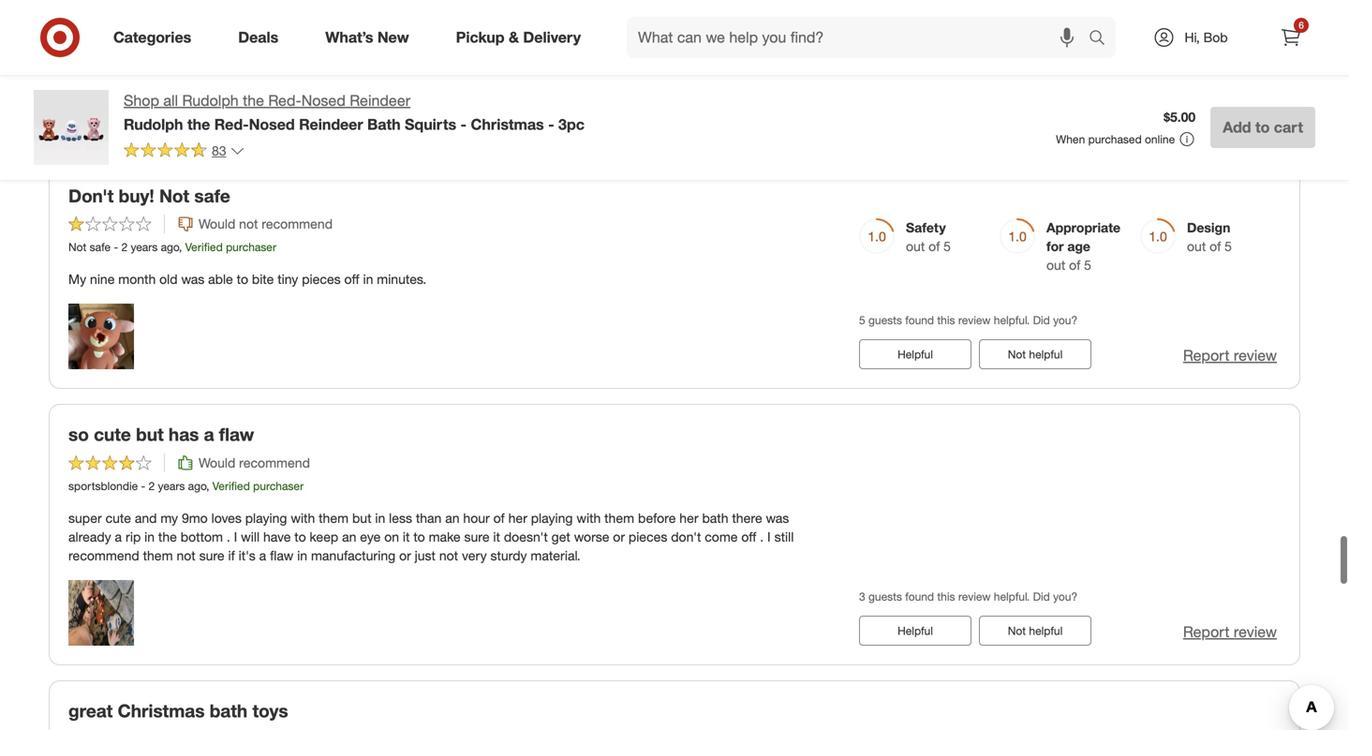 Task type: locate. For each thing, give the bounding box(es) containing it.
1 you? from the top
[[1054, 313, 1078, 327]]

christmas inside shop all rudolph the red-nosed reindeer rudolph the red-nosed reindeer bath squirts - christmas - 3pc
[[471, 115, 544, 133]]

tiny
[[278, 271, 298, 287]]

5
[[944, 14, 951, 31], [1085, 14, 1092, 31], [1225, 33, 1233, 49], [944, 238, 951, 255], [1225, 238, 1233, 255], [1085, 257, 1092, 273], [860, 313, 866, 327]]

cute right so
[[94, 424, 131, 445]]

to right have
[[295, 529, 306, 545]]

ago up 9mo
[[188, 479, 206, 493]]

helpful for out of 5
[[1030, 347, 1063, 362]]

there
[[732, 510, 763, 526]]

2 with from the left
[[577, 510, 601, 526]]

0 horizontal spatial the
[[158, 529, 177, 545]]

did for out of 5
[[1034, 313, 1051, 327]]

1 year ago verified purchaser
[[98, 16, 248, 30]]

1 horizontal spatial ,
[[206, 479, 209, 493]]

1 horizontal spatial playing
[[531, 510, 573, 526]]

guests for out of 5
[[869, 313, 903, 327]]

.
[[227, 529, 230, 545], [761, 529, 764, 545]]

1 not helpful from the top
[[1008, 347, 1063, 362]]

hi,
[[1185, 29, 1201, 45]]

them up worse
[[605, 510, 635, 526]]

deals
[[238, 28, 279, 46]]

helpful button down 5 guests found this review helpful. did you?
[[860, 340, 972, 370]]

would for safe
[[199, 216, 236, 232]]

this right the 3
[[938, 590, 956, 604]]

helpful
[[1030, 347, 1063, 362], [1030, 624, 1063, 638]]

1 horizontal spatial .
[[761, 529, 764, 545]]

1 horizontal spatial on
[[385, 529, 399, 545]]

2 helpful from the top
[[898, 624, 934, 638]]

1 vertical spatial cute
[[106, 510, 131, 526]]

pickup
[[456, 28, 505, 46]]

was up still
[[766, 510, 790, 526]]

1 vertical spatial bath
[[210, 700, 248, 722]]

1
[[98, 16, 104, 30]]

1 vertical spatial this
[[938, 313, 956, 327]]

would up 'not safe - 2 years ago , verified purchaser'
[[199, 216, 236, 232]]

0 vertical spatial 2
[[121, 240, 128, 254]]

helpful button down 3 guests found this review helpful. did you?
[[860, 616, 972, 646]]

0 vertical spatial guest review image 1 of 1, zoom in image
[[68, 304, 134, 370]]

of
[[929, 14, 940, 31], [1070, 14, 1081, 31], [1210, 33, 1222, 49], [929, 238, 940, 255], [1210, 238, 1222, 255], [1070, 257, 1081, 273], [494, 510, 505, 526]]

1 not helpful button from the top
[[980, 340, 1092, 370]]

report for would recommend
[[1184, 623, 1230, 641]]

2 report review from the top
[[1184, 347, 1278, 365]]

0 horizontal spatial an
[[342, 529, 357, 545]]

0 horizontal spatial it
[[403, 529, 410, 545]]

2 up and
[[149, 479, 155, 493]]

month
[[118, 271, 156, 287]]

appropriate
[[1188, 0, 1262, 12], [1047, 219, 1121, 236]]

report review button
[[1184, 106, 1278, 128], [1184, 345, 1278, 367], [1184, 622, 1278, 643]]

guest review image 1 of 1, zoom in image for so
[[68, 580, 134, 646]]

1 vertical spatial not helpful button
[[980, 616, 1092, 646]]

on inside super cute and my 9mo loves playing with them but in less than an hour of her playing with them before her bath there was already a rip in the bottom . i will have to keep an eye on it to make sure it doesn't get worse or pieces don't come off . i still recommend them not sure if it's a flaw in manufacturing or just not very sturdy material.
[[385, 529, 399, 545]]

report
[[1184, 108, 1230, 126], [1184, 347, 1230, 365], [1184, 623, 1230, 641]]

was right old
[[181, 271, 205, 287]]

pieces right tiny
[[302, 271, 341, 287]]

0 vertical spatial ,
[[179, 240, 182, 254]]

reindeer left bath
[[299, 115, 363, 133]]

her up don't
[[680, 510, 699, 526]]

you? for out of 5
[[1054, 313, 1078, 327]]

1 vertical spatial guest review image 1 of 1, zoom in image
[[68, 580, 134, 646]]

2 her from the left
[[680, 510, 699, 526]]

ago right year
[[132, 16, 150, 30]]

1 . from the left
[[227, 529, 230, 545]]

0 horizontal spatial but
[[136, 424, 164, 445]]

great christmas bath toys
[[68, 700, 288, 722]]

0 horizontal spatial red-
[[214, 115, 249, 133]]

years up month
[[131, 240, 158, 254]]

verified up stocking
[[156, 16, 194, 30]]

2 vertical spatial report
[[1184, 623, 1230, 641]]

years
[[131, 240, 158, 254], [158, 479, 185, 493]]

not helpful button down 5 guests found this review helpful. did you?
[[980, 340, 1092, 370]]

a
[[134, 47, 141, 64], [204, 424, 214, 445], [115, 529, 122, 545], [259, 547, 266, 564]]

1 vertical spatial christmas
[[118, 700, 205, 722]]

0 vertical spatial christmas
[[471, 115, 544, 133]]

0 horizontal spatial ,
[[179, 240, 182, 254]]

not helpful down 3 guests found this review helpful. did you?
[[1008, 624, 1063, 638]]

2 not helpful button from the top
[[980, 616, 1092, 646]]

2 vertical spatial this
[[938, 590, 956, 604]]

to right the add
[[1256, 118, 1271, 136]]

bath
[[367, 115, 401, 133]]

to left bite
[[237, 271, 248, 287]]

1 horizontal spatial but
[[352, 510, 372, 526]]

verified
[[156, 16, 194, 30], [185, 240, 223, 254], [213, 479, 250, 493]]

red- down ordered
[[268, 91, 302, 110]]

flaw down have
[[270, 547, 294, 564]]

1 vertical spatial ,
[[206, 479, 209, 493]]

the down ordered
[[243, 91, 264, 110]]

playing up have
[[245, 510, 287, 526]]

an up "make"
[[445, 510, 460, 526]]

0 vertical spatial bath
[[703, 510, 729, 526]]

of inside design out of 5
[[1210, 238, 1222, 255]]

off down there
[[742, 529, 757, 545]]

0 vertical spatial helpful.
[[994, 313, 1030, 327]]

when
[[1057, 132, 1086, 146]]

out inside safety out of 5
[[906, 238, 925, 255]]

her up doesn't
[[509, 510, 528, 526]]

2 guest review image 1 of 1, zoom in image from the top
[[68, 580, 134, 646]]

ago up old
[[161, 240, 179, 254]]

0 horizontal spatial them
[[143, 547, 173, 564]]

1 vertical spatial reindeer
[[299, 115, 363, 133]]

safety
[[906, 219, 946, 236]]

2 report review button from the top
[[1184, 345, 1278, 367]]

but
[[136, 424, 164, 445], [352, 510, 372, 526]]

nosed
[[302, 91, 346, 110], [249, 115, 295, 133]]

cute
[[94, 424, 131, 445], [106, 510, 131, 526]]

i left still
[[768, 529, 771, 545]]

not helpful button for out of 5
[[980, 340, 1092, 370]]

0 horizontal spatial ago
[[132, 16, 150, 30]]

0 vertical spatial report
[[1184, 108, 1230, 126]]

1 her from the left
[[509, 510, 528, 526]]

1 vertical spatial an
[[342, 529, 357, 545]]

0 vertical spatial sure
[[464, 529, 490, 545]]

them
[[319, 510, 349, 526], [605, 510, 635, 526], [143, 547, 173, 564]]

it
[[403, 529, 410, 545], [493, 529, 501, 545]]

ordered
[[242, 47, 291, 64]]

found down safety out of 5
[[906, 313, 935, 327]]

cute up rip
[[106, 510, 131, 526]]

helpful button
[[860, 340, 972, 370], [860, 616, 972, 646]]

off
[[345, 271, 360, 287], [742, 529, 757, 545]]

0 vertical spatial appropriate for age out of 5
[[1188, 0, 1262, 49]]

1 vertical spatial the
[[187, 115, 210, 133]]

2 not helpful from the top
[[1008, 624, 1063, 638]]

review
[[944, 74, 976, 88], [1234, 108, 1278, 126], [959, 313, 991, 327], [1234, 347, 1278, 365], [959, 590, 991, 604], [1234, 623, 1278, 641]]

verified up able
[[185, 240, 223, 254]]

pieces down before
[[629, 529, 668, 545]]

iree
[[68, 16, 87, 30]]

stocking
[[145, 47, 196, 64]]

have
[[263, 529, 291, 545]]

0 horizontal spatial pieces
[[302, 271, 341, 287]]

her
[[509, 510, 528, 526], [680, 510, 699, 526]]

1 horizontal spatial not
[[239, 216, 258, 232]]

report review for out of 5
[[1184, 347, 1278, 365]]

has
[[169, 424, 199, 445]]

2 horizontal spatial ago
[[188, 479, 206, 493]]

this right find
[[923, 74, 941, 88]]

make
[[429, 529, 461, 545]]

1 report review from the top
[[1184, 108, 1278, 126]]

stuffer.
[[200, 47, 239, 64]]

0 vertical spatial report review button
[[1184, 106, 1278, 128]]

3 report review button from the top
[[1184, 622, 1278, 643]]

report review for would recommend
[[1184, 623, 1278, 641]]

1 helpful. from the top
[[994, 313, 1030, 327]]

2 horizontal spatial for
[[1188, 14, 1205, 31]]

- up and
[[141, 479, 145, 493]]

nine
[[90, 271, 115, 287]]

helpful button for would recommend
[[860, 616, 972, 646]]

helpful. for would recommend
[[994, 590, 1030, 604]]

i left will on the left of the page
[[234, 529, 237, 545]]

1 horizontal spatial her
[[680, 510, 699, 526]]

helpful down 5 guests found this review helpful. did you?
[[1030, 347, 1063, 362]]

1 horizontal spatial bath
[[703, 510, 729, 526]]

0 vertical spatial cute
[[94, 424, 131, 445]]

1 vertical spatial but
[[352, 510, 372, 526]]

2 vertical spatial did
[[1034, 590, 1051, 604]]

not helpful button
[[980, 340, 1092, 370], [980, 616, 1092, 646]]

just
[[415, 547, 436, 564]]

the down 'my'
[[158, 529, 177, 545]]

1 vertical spatial helpful
[[1030, 624, 1063, 638]]

an up the manufacturing
[[342, 529, 357, 545]]

a right 'has'
[[204, 424, 214, 445]]

to inside "button"
[[1256, 118, 1271, 136]]

0 vertical spatial but
[[136, 424, 164, 445]]

i
[[234, 529, 237, 545], [768, 529, 771, 545]]

,
[[179, 240, 182, 254], [206, 479, 209, 493]]

if
[[228, 547, 235, 564]]

not helpful down 5 guests found this review helpful. did you?
[[1008, 347, 1063, 362]]

flaw inside super cute and my 9mo loves playing with them but in less than an hour of her playing with them before her bath there was already a rip in the bottom . i will have to keep an eye on it to make sure it doesn't get worse or pieces don't come off . i still recommend them not sure if it's a flaw in manufacturing or just not very sturdy material.
[[270, 547, 294, 564]]

0 vertical spatial or
[[613, 529, 625, 545]]

nosed down set
[[302, 91, 346, 110]]

out
[[906, 14, 925, 31], [1047, 14, 1066, 31], [1188, 33, 1207, 49], [906, 238, 925, 255], [1188, 238, 1207, 255], [1047, 257, 1066, 273]]

, up 9mo
[[206, 479, 209, 493]]

helpful down 3 guests found this review helpful. did you?
[[1030, 624, 1063, 638]]

them up keep
[[319, 510, 349, 526]]

0 vertical spatial recommend
[[262, 216, 333, 232]]

cute for super
[[106, 510, 131, 526]]

0 vertical spatial helpful button
[[860, 340, 972, 370]]

cute inside super cute and my 9mo loves playing with them but in less than an hour of her playing with them before her bath there was already a rip in the bottom . i will have to keep an eye on it to make sure it doesn't get worse or pieces don't come off . i still recommend them not sure if it's a flaw in manufacturing or just not very sturdy material.
[[106, 510, 131, 526]]

2 up month
[[121, 240, 128, 254]]

1 helpful from the top
[[898, 347, 934, 362]]

not helpful
[[1008, 347, 1063, 362], [1008, 624, 1063, 638]]

. left still
[[761, 529, 764, 545]]

bath up come
[[703, 510, 729, 526]]

bath
[[703, 510, 729, 526], [210, 700, 248, 722]]

9mo
[[182, 510, 208, 526]]

2 report from the top
[[1184, 347, 1230, 365]]

1 vertical spatial nosed
[[249, 115, 295, 133]]

recommend
[[262, 216, 333, 232], [239, 455, 310, 471], [68, 547, 139, 564]]

minutes.
[[377, 271, 427, 287]]

my
[[68, 271, 86, 287]]

0 horizontal spatial for
[[115, 47, 130, 64]]

1 vertical spatial helpful.
[[994, 590, 1030, 604]]

bath left toys
[[210, 700, 248, 722]]

0 vertical spatial age
[[1209, 14, 1232, 31]]

great
[[68, 700, 113, 722]]

1 horizontal spatial christmas
[[471, 115, 544, 133]]

would
[[199, 216, 236, 232], [199, 455, 236, 471]]

helpful button for out of 5
[[860, 340, 972, 370]]

, down don't buy! not safe
[[179, 240, 182, 254]]

0 horizontal spatial with
[[291, 510, 315, 526]]

nosed down ordered
[[249, 115, 295, 133]]

1 would from the top
[[199, 216, 236, 232]]

1 vertical spatial not helpful
[[1008, 624, 1063, 638]]

2 would from the top
[[199, 455, 236, 471]]

helpful for would recommend
[[898, 624, 934, 638]]

0 vertical spatial the
[[243, 91, 264, 110]]

guest review image 1 of 1, zoom in image
[[68, 304, 134, 370], [68, 580, 134, 646]]

1 vertical spatial for
[[115, 47, 130, 64]]

in right rip
[[144, 529, 155, 545]]

1 guest review image 1 of 1, zoom in image from the top
[[68, 304, 134, 370]]

with up worse
[[577, 510, 601, 526]]

image of rudolph the red-nosed reindeer bath squirts - christmas - 3pc image
[[34, 90, 109, 165]]

categories link
[[97, 17, 215, 58]]

What can we help you find? suggestions appear below search field
[[627, 17, 1094, 58]]

was inside super cute and my 9mo loves playing with them but in less than an hour of her playing with them before her bath there was already a rip in the bottom . i will have to keep an eye on it to make sure it doesn't get worse or pieces don't come off . i still recommend them not sure if it's a flaw in manufacturing or just not very sturdy material.
[[766, 510, 790, 526]]

0 vertical spatial not helpful
[[1008, 347, 1063, 362]]

but left 'has'
[[136, 424, 164, 445]]

1 guests from the top
[[869, 313, 903, 327]]

sure down hour at the bottom left
[[464, 529, 490, 545]]

1 vertical spatial helpful
[[898, 624, 934, 638]]

come
[[705, 529, 738, 545]]

1 horizontal spatial was
[[766, 510, 790, 526]]

1 horizontal spatial nosed
[[302, 91, 346, 110]]

1 found from the top
[[906, 313, 935, 327]]

not up my
[[68, 240, 87, 254]]

rudolph right the all
[[182, 91, 239, 110]]

1 report from the top
[[1184, 108, 1230, 126]]

1 horizontal spatial or
[[613, 529, 625, 545]]

it up sturdy
[[493, 529, 501, 545]]

recommend inside super cute and my 9mo loves playing with them but in less than an hour of her playing with them before her bath there was already a rip in the bottom . i will have to keep an eye on it to make sure it doesn't get worse or pieces don't come off . i still recommend them not sure if it's a flaw in manufacturing or just not very sturdy material.
[[68, 547, 139, 564]]

age
[[1209, 14, 1232, 31], [1068, 238, 1091, 255]]

cute for so
[[94, 424, 131, 445]]

0 vertical spatial appropriate
[[1188, 0, 1262, 12]]

$5.00
[[1164, 109, 1196, 125]]

rudolph down the shop
[[124, 115, 183, 133]]

flaw
[[219, 424, 254, 445], [270, 547, 294, 564]]

years up 'my'
[[158, 479, 185, 493]]

christmas left the 3pc
[[471, 115, 544, 133]]

not down bottom
[[177, 547, 196, 564]]

helpful down 3 guests found this review helpful. did you?
[[898, 624, 934, 638]]

helpful
[[898, 347, 934, 362], [898, 624, 934, 638]]

2 helpful. from the top
[[994, 590, 1030, 604]]

toys
[[253, 700, 288, 722]]

red-
[[268, 91, 302, 110], [214, 115, 249, 133]]

christmas right great
[[118, 700, 205, 722]]

2 horizontal spatial them
[[605, 510, 635, 526]]

pieces inside super cute and my 9mo loves playing with them but in less than an hour of her playing with them before her bath there was already a rip in the bottom . i will have to keep an eye on it to make sure it doesn't get worse or pieces don't come off . i still recommend them not sure if it's a flaw in manufacturing or just not very sturdy material.
[[629, 529, 668, 545]]

safe up nine
[[90, 240, 111, 254]]

1 report review button from the top
[[1184, 106, 1278, 128]]

in left the manufacturing
[[297, 547, 308, 564]]

playing
[[245, 510, 287, 526], [531, 510, 573, 526]]

recommend up loves
[[239, 455, 310, 471]]

2 playing from the left
[[531, 510, 573, 526]]

appropriate down when
[[1047, 219, 1121, 236]]

not down "make"
[[440, 547, 458, 564]]

2 helpful button from the top
[[860, 616, 972, 646]]

bite
[[252, 271, 274, 287]]

sure left if
[[199, 547, 225, 564]]

0 vertical spatial found
[[906, 313, 935, 327]]

very
[[462, 547, 487, 564]]

found for would recommend
[[906, 590, 935, 604]]

not
[[159, 185, 189, 206], [68, 240, 87, 254], [1008, 347, 1027, 362], [1008, 624, 1027, 638]]

1 helpful from the top
[[1030, 347, 1063, 362]]

not helpful button down 3 guests found this review helpful. did you?
[[980, 616, 1092, 646]]

my nine month old was able to bite tiny pieces off in minutes.
[[68, 271, 427, 287]]

would up sportsblondie - 2 years ago , verified purchaser
[[199, 455, 236, 471]]

found right the 3
[[906, 590, 935, 604]]

2 guests from the top
[[869, 590, 903, 604]]

1 horizontal spatial an
[[445, 510, 460, 526]]

guest review image 1 of 1, zoom in image down already
[[68, 580, 134, 646]]

1 helpful button from the top
[[860, 340, 972, 370]]

0 vertical spatial would
[[199, 216, 236, 232]]

before
[[638, 510, 676, 526]]

with up keep
[[291, 510, 315, 526]]

playing up get
[[531, 510, 573, 526]]

2 i from the left
[[768, 529, 771, 545]]

verified up loves
[[213, 479, 250, 493]]

0 vertical spatial helpful
[[898, 347, 934, 362]]

1 vertical spatial report review button
[[1184, 345, 1278, 367]]

what's new link
[[310, 17, 433, 58]]

0 vertical spatial off
[[345, 271, 360, 287]]

or left just
[[399, 547, 411, 564]]

purchaser
[[197, 16, 248, 30], [226, 240, 277, 254], [253, 479, 304, 493]]

helpful for would recommend
[[1030, 624, 1063, 638]]

. down loves
[[227, 529, 230, 545]]

1 vertical spatial appropriate for age out of 5
[[1047, 219, 1121, 273]]

reindeer up bath
[[350, 91, 411, 110]]

1 vertical spatial flaw
[[270, 547, 294, 564]]

0 vertical spatial report review
[[1184, 108, 1278, 126]]

not helpful for out of 5
[[1008, 347, 1063, 362]]

1 vertical spatial sure
[[199, 547, 225, 564]]

able
[[208, 271, 233, 287]]

0 horizontal spatial her
[[509, 510, 528, 526]]

guests
[[869, 313, 903, 327], [869, 590, 903, 604]]

add to cart
[[1224, 118, 1304, 136]]

2 helpful from the top
[[1030, 624, 1063, 638]]

appropriate up bob
[[1188, 0, 1262, 12]]

on down less
[[385, 529, 399, 545]]

0 horizontal spatial out of 5
[[906, 14, 951, 31]]

ago
[[132, 16, 150, 30], [161, 240, 179, 254], [188, 479, 206, 493]]

did you find this review helpful?
[[860, 74, 1019, 88]]

not up my nine month old was able to bite tiny pieces off in minutes.
[[239, 216, 258, 232]]

helpful. for out of 5
[[994, 313, 1030, 327]]

2 found from the top
[[906, 590, 935, 604]]

3 report from the top
[[1184, 623, 1230, 641]]

recommend up tiny
[[262, 216, 333, 232]]

1 vertical spatial was
[[766, 510, 790, 526]]

super
[[68, 510, 102, 526]]

1 vertical spatial helpful button
[[860, 616, 972, 646]]

but up 'eye'
[[352, 510, 372, 526]]

this down safety out of 5
[[938, 313, 956, 327]]

safe down 83
[[194, 185, 230, 206]]

not down 3 guests found this review helpful. did you?
[[1008, 624, 1027, 638]]

out of 5
[[906, 14, 951, 31], [1047, 14, 1092, 31]]

2 you? from the top
[[1054, 590, 1078, 604]]

recommend down already
[[68, 547, 139, 564]]

3 report review from the top
[[1184, 623, 1278, 641]]

1 vertical spatial would
[[199, 455, 236, 471]]

1 it from the left
[[403, 529, 410, 545]]

what's
[[326, 28, 373, 46]]

or
[[613, 529, 625, 545], [399, 547, 411, 564]]

christmas
[[471, 115, 544, 133], [118, 700, 205, 722]]

1 vertical spatial on
[[385, 529, 399, 545]]



Task type: vqa. For each thing, say whether or not it's contained in the screenshot.
RIGHT
no



Task type: describe. For each thing, give the bounding box(es) containing it.
still
[[775, 529, 794, 545]]

2 . from the left
[[761, 529, 764, 545]]

helpful for out of 5
[[898, 347, 934, 362]]

1 horizontal spatial red-
[[268, 91, 302, 110]]

2 out of 5 from the left
[[1047, 14, 1092, 31]]

report review button for would recommend
[[1184, 622, 1278, 643]]

what's new
[[326, 28, 409, 46]]

helpful?
[[980, 74, 1019, 88]]

not helpful button for would recommend
[[980, 616, 1092, 646]]

2 it from the left
[[493, 529, 501, 545]]

83
[[212, 142, 226, 159]]

1 playing from the left
[[245, 510, 287, 526]]

1 vertical spatial ago
[[161, 240, 179, 254]]

design
[[1188, 219, 1231, 236]]

child
[[358, 47, 386, 64]]

- up nine
[[114, 240, 118, 254]]

0 horizontal spatial appropriate
[[1047, 219, 1121, 236]]

not right buy!
[[159, 185, 189, 206]]

report for out of 5
[[1184, 347, 1230, 365]]

search
[[1081, 30, 1126, 48]]

safety out of 5
[[906, 219, 951, 255]]

5 inside safety out of 5
[[944, 238, 951, 255]]

shop all rudolph the red-nosed reindeer rudolph the red-nosed reindeer bath squirts - christmas - 3pc
[[124, 91, 585, 133]]

0 horizontal spatial safe
[[90, 240, 111, 254]]

than
[[416, 510, 442, 526]]

0 vertical spatial flaw
[[219, 424, 254, 445]]

1 vertical spatial years
[[158, 479, 185, 493]]

2 vertical spatial ago
[[188, 479, 206, 493]]

you
[[880, 74, 898, 88]]

don't
[[68, 185, 114, 206]]

don't
[[671, 529, 702, 545]]

loves
[[211, 510, 242, 526]]

1 with from the left
[[291, 510, 315, 526]]

0 vertical spatial an
[[445, 510, 460, 526]]

worse
[[574, 529, 610, 545]]

0 horizontal spatial not
[[177, 547, 196, 564]]

0 horizontal spatial christmas
[[118, 700, 205, 722]]

doesn't
[[504, 529, 548, 545]]

0 vertical spatial purchaser
[[197, 16, 248, 30]]

would for has
[[199, 455, 236, 471]]

in left minutes.
[[363, 271, 373, 287]]

1 vertical spatial 2
[[149, 479, 155, 493]]

a down the categories
[[134, 47, 141, 64]]

guests for would recommend
[[869, 590, 903, 604]]

1 vertical spatial rudolph
[[124, 115, 183, 133]]

sportsblondie
[[68, 479, 138, 493]]

a right it's
[[259, 547, 266, 564]]

0 horizontal spatial appropriate for age out of 5
[[1047, 219, 1121, 273]]

super cute and my 9mo loves playing with them but in less than an hour of her playing with them before her bath there was already a rip in the bottom . i will have to keep an eye on it to make sure it doesn't get worse or pieces don't come off . i still recommend them not sure if it's a flaw in manufacturing or just not very sturdy material.
[[68, 510, 794, 564]]

0 vertical spatial rudolph
[[182, 91, 239, 110]]

3 guests found this review helpful. did you?
[[860, 590, 1078, 604]]

0 horizontal spatial was
[[181, 271, 205, 287]]

will
[[241, 529, 260, 545]]

0 vertical spatial nosed
[[302, 91, 346, 110]]

1 vertical spatial purchaser
[[226, 240, 277, 254]]

and
[[135, 510, 157, 526]]

0 vertical spatial reindeer
[[350, 91, 411, 110]]

1 vertical spatial verified
[[185, 240, 223, 254]]

3pc
[[559, 115, 585, 133]]

1 horizontal spatial sure
[[464, 529, 490, 545]]

0 vertical spatial years
[[131, 240, 158, 254]]

0 vertical spatial did
[[860, 74, 877, 88]]

- right squirts
[[461, 115, 467, 133]]

found for out of 5
[[906, 313, 935, 327]]

bottom
[[181, 529, 223, 545]]

keep
[[310, 529, 339, 545]]

did for would recommend
[[1034, 590, 1051, 604]]

&
[[509, 28, 519, 46]]

add
[[1224, 118, 1252, 136]]

sturdy
[[491, 547, 527, 564]]

this for appropriate for age out of 5
[[923, 74, 941, 88]]

the inside super cute and my 9mo loves playing with them but in less than an hour of her playing with them before her bath there was already a rip in the bottom . i will have to keep an eye on it to make sure it doesn't get worse or pieces don't come off . i still recommend them not sure if it's a flaw in manufacturing or just not very sturdy material.
[[158, 529, 177, 545]]

deals link
[[222, 17, 302, 58]]

0 vertical spatial verified
[[156, 16, 194, 30]]

out inside design out of 5
[[1188, 238, 1207, 255]]

0 horizontal spatial on
[[295, 47, 310, 64]]

pickup & delivery link
[[440, 17, 605, 58]]

not down 5 guests found this review helpful. did you?
[[1008, 347, 1027, 362]]

this for design out of 5
[[938, 313, 956, 327]]

83 link
[[124, 141, 245, 163]]

online
[[1146, 132, 1176, 146]]

set
[[313, 47, 331, 64]]

5 inside design out of 5
[[1225, 238, 1233, 255]]

- left the 3pc
[[548, 115, 555, 133]]

it's
[[239, 547, 256, 564]]

bob
[[1204, 29, 1229, 45]]

perfect
[[68, 47, 111, 64]]

don't buy! not safe
[[68, 185, 230, 206]]

report review button for out of 5
[[1184, 345, 1278, 367]]

2 vertical spatial for
[[1047, 238, 1064, 255]]

squirts
[[405, 115, 457, 133]]

0 horizontal spatial bath
[[210, 700, 248, 722]]

rip
[[126, 529, 141, 545]]

add to cart button
[[1211, 107, 1316, 148]]

1 i from the left
[[234, 529, 237, 545]]

sportsblondie - 2 years ago , verified purchaser
[[68, 479, 304, 493]]

6 link
[[1271, 17, 1312, 58]]

search button
[[1081, 17, 1126, 62]]

0 horizontal spatial sure
[[199, 547, 225, 564]]

3
[[860, 590, 866, 604]]

perfect for a stocking stuffer. ordered on set per child
[[68, 47, 386, 64]]

1 horizontal spatial safe
[[194, 185, 230, 206]]

you? for would recommend
[[1054, 590, 1078, 604]]

2 vertical spatial verified
[[213, 479, 250, 493]]

shop
[[124, 91, 159, 110]]

0 vertical spatial pieces
[[302, 271, 341, 287]]

1 vertical spatial age
[[1068, 238, 1091, 255]]

so cute but has a flaw
[[68, 424, 254, 445]]

to up just
[[414, 529, 425, 545]]

already
[[68, 529, 111, 545]]

1 out of 5 from the left
[[906, 14, 951, 31]]

5 guests found this review helpful. did you?
[[860, 313, 1078, 327]]

1 horizontal spatial them
[[319, 510, 349, 526]]

year
[[107, 16, 129, 30]]

design out of 5
[[1188, 219, 1233, 255]]

pickup & delivery
[[456, 28, 581, 46]]

not safe - 2 years ago , verified purchaser
[[68, 240, 277, 254]]

new
[[378, 28, 409, 46]]

off inside super cute and my 9mo loves playing with them but in less than an hour of her playing with them before her bath there was already a rip in the bottom . i will have to keep an eye on it to make sure it doesn't get worse or pieces don't come off . i still recommend them not sure if it's a flaw in manufacturing or just not very sturdy material.
[[742, 529, 757, 545]]

my
[[161, 510, 178, 526]]

hour
[[463, 510, 490, 526]]

of inside safety out of 5
[[929, 238, 940, 255]]

1 vertical spatial red-
[[214, 115, 249, 133]]

1 vertical spatial recommend
[[239, 455, 310, 471]]

old
[[159, 271, 178, 287]]

per
[[335, 47, 354, 64]]

purchased
[[1089, 132, 1142, 146]]

not helpful for would recommend
[[1008, 624, 1063, 638]]

1 horizontal spatial age
[[1209, 14, 1232, 31]]

would not recommend
[[199, 216, 333, 232]]

0 horizontal spatial or
[[399, 547, 411, 564]]

delivery
[[523, 28, 581, 46]]

in left less
[[375, 510, 386, 526]]

1 horizontal spatial appropriate
[[1188, 0, 1262, 12]]

2 horizontal spatial not
[[440, 547, 458, 564]]

0 horizontal spatial 2
[[121, 240, 128, 254]]

eye
[[360, 529, 381, 545]]

when purchased online
[[1057, 132, 1176, 146]]

0 horizontal spatial off
[[345, 271, 360, 287]]

0 vertical spatial for
[[1188, 14, 1205, 31]]

get
[[552, 529, 571, 545]]

guest review image 1 of 1, zoom in image for don't
[[68, 304, 134, 370]]

a left rip
[[115, 529, 122, 545]]

less
[[389, 510, 412, 526]]

of inside super cute and my 9mo loves playing with them but in less than an hour of her playing with them before her bath there was already a rip in the bottom . i will have to keep an eye on it to make sure it doesn't get worse or pieces don't come off . i still recommend them not sure if it's a flaw in manufacturing or just not very sturdy material.
[[494, 510, 505, 526]]

material.
[[531, 547, 581, 564]]

manufacturing
[[311, 547, 396, 564]]

but inside super cute and my 9mo loves playing with them but in less than an hour of her playing with them before her bath there was already a rip in the bottom . i will have to keep an eye on it to make sure it doesn't get worse or pieces don't come off . i still recommend them not sure if it's a flaw in manufacturing or just not very sturdy material.
[[352, 510, 372, 526]]

2 vertical spatial purchaser
[[253, 479, 304, 493]]

bath inside super cute and my 9mo loves playing with them but in less than an hour of her playing with them before her bath there was already a rip in the bottom . i will have to keep an eye on it to make sure it doesn't get worse or pieces don't come off . i still recommend them not sure if it's a flaw in manufacturing or just not very sturdy material.
[[703, 510, 729, 526]]



